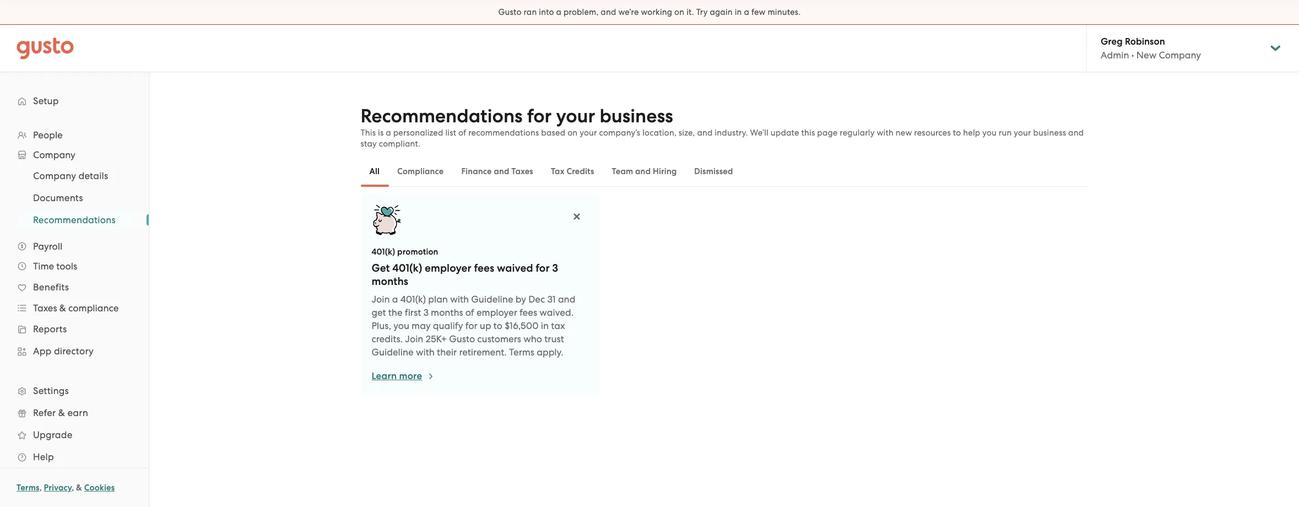 Task type: locate. For each thing, give the bounding box(es) containing it.
waived.
[[540, 307, 574, 318]]

& down "benefits" link
[[59, 303, 66, 314]]

directory
[[54, 346, 94, 357]]

employer
[[425, 262, 472, 274], [477, 307, 517, 318]]

&
[[59, 303, 66, 314], [58, 407, 65, 418], [76, 483, 82, 493]]

employer inside 401(k) promotion get 401(k) employer fees waived for 3 months
[[425, 262, 472, 274]]

business
[[600, 105, 673, 127], [1034, 128, 1067, 138]]

25k+
[[426, 333, 447, 344]]

promotion
[[397, 247, 438, 257]]

your up based
[[556, 105, 595, 127]]

recommendations
[[361, 105, 523, 127], [33, 214, 116, 225]]

months inside 401(k) promotion get 401(k) employer fees waived for 3 months
[[372, 275, 408, 288]]

list containing company details
[[0, 165, 149, 231]]

1 vertical spatial you
[[394, 320, 409, 331]]

401(k) up get
[[372, 247, 395, 257]]

3 inside join a 401(k) plan with guideline by dec 31 and get the first 3 months of employer fees waived. plus, you may qualify for up to $16,500 in tax credits. join 25k+ gusto customers who trust guideline with their retirement. terms apply.
[[423, 307, 429, 318]]

3 up 31
[[552, 262, 558, 274]]

1 horizontal spatial fees
[[520, 307, 537, 318]]

0 horizontal spatial months
[[372, 275, 408, 288]]

company details link
[[20, 166, 138, 186]]

1 vertical spatial on
[[568, 128, 578, 138]]

2 vertical spatial &
[[76, 483, 82, 493]]

401(k) up the first
[[400, 294, 426, 305]]

1 vertical spatial recommendations
[[33, 214, 116, 225]]

employer up the up
[[477, 307, 517, 318]]

1 horizontal spatial on
[[675, 7, 685, 17]]

employer up plan
[[425, 262, 472, 274]]

0 vertical spatial company
[[1159, 50, 1201, 61]]

problem,
[[564, 7, 599, 17]]

the
[[388, 307, 403, 318]]

& left the earn
[[58, 407, 65, 418]]

you
[[983, 128, 997, 138], [394, 320, 409, 331]]

1 vertical spatial join
[[405, 333, 424, 344]]

try
[[696, 7, 708, 17]]

1 horizontal spatial gusto
[[499, 7, 522, 17]]

guideline down the credits.
[[372, 347, 414, 358]]

a up the
[[392, 294, 398, 305]]

with right plan
[[450, 294, 469, 305]]

0 horizontal spatial recommendations
[[33, 214, 116, 225]]

a right is
[[386, 128, 391, 138]]

, left the cookies button
[[72, 483, 74, 493]]

in
[[735, 7, 742, 17], [541, 320, 549, 331]]

new
[[1137, 50, 1157, 61]]

join a 401(k) plan with guideline by dec 31 and get the first 3 months of employer fees waived. plus, you may qualify for up to $16,500 in tax credits. join 25k+ gusto customers who trust guideline with their retirement. terms apply.
[[372, 294, 576, 358]]

1 vertical spatial business
[[1034, 128, 1067, 138]]

for left the up
[[466, 320, 478, 331]]

0 vertical spatial recommendations
[[361, 105, 523, 127]]

to inside join a 401(k) plan with guideline by dec 31 and get the first 3 months of employer fees waived. plus, you may qualify for up to $16,500 in tax credits. join 25k+ gusto customers who trust guideline with their retirement. terms apply.
[[494, 320, 503, 331]]

new
[[896, 128, 912, 138]]

0 vertical spatial &
[[59, 303, 66, 314]]

dismissed button
[[686, 158, 742, 185]]

in right again
[[735, 7, 742, 17]]

3 right the first
[[423, 307, 429, 318]]

plus,
[[372, 320, 391, 331]]

0 vertical spatial guideline
[[471, 294, 513, 305]]

settings
[[33, 385, 69, 396]]

join down may
[[405, 333, 424, 344]]

1 vertical spatial to
[[494, 320, 503, 331]]

of inside join a 401(k) plan with guideline by dec 31 and get the first 3 months of employer fees waived. plus, you may qualify for up to $16,500 in tax credits. join 25k+ gusto customers who trust guideline with their retirement. terms apply.
[[466, 307, 474, 318]]

1 vertical spatial guideline
[[372, 347, 414, 358]]

you down the
[[394, 320, 409, 331]]

0 horizontal spatial gusto
[[449, 333, 475, 344]]

join
[[372, 294, 390, 305], [405, 333, 424, 344]]

1 horizontal spatial with
[[450, 294, 469, 305]]

& for compliance
[[59, 303, 66, 314]]

list
[[0, 125, 149, 468], [0, 165, 149, 231]]

months down get
[[372, 275, 408, 288]]

and inside join a 401(k) plan with guideline by dec 31 and get the first 3 months of employer fees waived. plus, you may qualify for up to $16,500 in tax credits. join 25k+ gusto customers who trust guideline with their retirement. terms apply.
[[558, 294, 576, 305]]

refer & earn link
[[11, 403, 138, 423]]

2 vertical spatial for
[[466, 320, 478, 331]]

0 horizontal spatial join
[[372, 294, 390, 305]]

recommendations up list on the top left of page
[[361, 105, 523, 127]]

to inside recommendations for your business this is a personalized list of recommendations based on your company's location, size, and industry. we'll update this page regularly with new resources to help you run your business and stay compliant.
[[953, 128, 961, 138]]

time
[[33, 261, 54, 272]]

0 vertical spatial terms
[[509, 347, 535, 358]]

gusto ran into a problem, and we're working on it. try again in a few minutes.
[[499, 7, 801, 17]]

0 vertical spatial 3
[[552, 262, 558, 274]]

compliance button
[[389, 158, 453, 185]]

up
[[480, 320, 491, 331]]

company inside the company dropdown button
[[33, 149, 75, 160]]

terms down who
[[509, 347, 535, 358]]

1 horizontal spatial months
[[431, 307, 463, 318]]

recommendations down the documents "link"
[[33, 214, 116, 225]]

based
[[541, 128, 566, 138]]

0 vertical spatial you
[[983, 128, 997, 138]]

with left 'new'
[[877, 128, 894, 138]]

upgrade link
[[11, 425, 138, 445]]

company up 'documents'
[[33, 170, 76, 181]]

0 vertical spatial employer
[[425, 262, 472, 274]]

fees left "waived"
[[474, 262, 495, 274]]

payroll button
[[11, 236, 138, 256]]

guideline up the up
[[471, 294, 513, 305]]

of
[[459, 128, 466, 138], [466, 307, 474, 318]]

1 horizontal spatial in
[[735, 7, 742, 17]]

customers
[[477, 333, 521, 344]]

2 list from the top
[[0, 165, 149, 231]]

1 vertical spatial taxes
[[33, 303, 57, 314]]

settings link
[[11, 381, 138, 401]]

0 vertical spatial months
[[372, 275, 408, 288]]

taxes inside button
[[512, 166, 533, 176]]

1 vertical spatial months
[[431, 307, 463, 318]]

app directory link
[[11, 341, 138, 361]]

minutes.
[[768, 7, 801, 17]]

company inside company details link
[[33, 170, 76, 181]]

recommendations inside gusto navigation element
[[33, 214, 116, 225]]

greg robinson admin • new company
[[1101, 36, 1201, 61]]

1 horizontal spatial recommendations
[[361, 105, 523, 127]]

for up based
[[527, 105, 552, 127]]

resources
[[914, 128, 951, 138]]

0 vertical spatial to
[[953, 128, 961, 138]]

& inside dropdown button
[[59, 303, 66, 314]]

documents
[[33, 192, 83, 203]]

recommendations for recommendations for your business this is a personalized list of recommendations based on your company's location, size, and industry. we'll update this page regularly with new resources to help you run your business and stay compliant.
[[361, 105, 523, 127]]

it.
[[687, 7, 694, 17]]

0 horizontal spatial taxes
[[33, 303, 57, 314]]

gusto down the qualify
[[449, 333, 475, 344]]

terms
[[509, 347, 535, 358], [17, 483, 39, 493]]

1 horizontal spatial employer
[[477, 307, 517, 318]]

retirement.
[[459, 347, 507, 358]]

compliance
[[397, 166, 444, 176]]

& left the cookies button
[[76, 483, 82, 493]]

0 horizontal spatial in
[[541, 320, 549, 331]]

on inside recommendations for your business this is a personalized list of recommendations based on your company's location, size, and industry. we'll update this page regularly with new resources to help you run your business and stay compliant.
[[568, 128, 578, 138]]

terms , privacy , & cookies
[[17, 483, 115, 493]]

a right into
[[556, 7, 562, 17]]

company's
[[599, 128, 641, 138]]

1 horizontal spatial guideline
[[471, 294, 513, 305]]

on left it. at right
[[675, 7, 685, 17]]

0 horizontal spatial you
[[394, 320, 409, 331]]

2 , from the left
[[72, 483, 74, 493]]

app directory
[[33, 346, 94, 357]]

this
[[802, 128, 815, 138]]

size,
[[679, 128, 695, 138]]

you left the run
[[983, 128, 997, 138]]

fees inside join a 401(k) plan with guideline by dec 31 and get the first 3 months of employer fees waived. plus, you may qualify for up to $16,500 in tax credits. join 25k+ gusto customers who trust guideline with their retirement. terms apply.
[[520, 307, 537, 318]]

learn more link
[[372, 370, 436, 383]]

0 horizontal spatial fees
[[474, 262, 495, 274]]

months up the qualify
[[431, 307, 463, 318]]

employer inside join a 401(k) plan with guideline by dec 31 and get the first 3 months of employer fees waived. plus, you may qualify for up to $16,500 in tax credits. join 25k+ gusto customers who trust guideline with their retirement. terms apply.
[[477, 307, 517, 318]]

0 vertical spatial of
[[459, 128, 466, 138]]

finance and taxes button
[[453, 158, 542, 185]]

for right "waived"
[[536, 262, 550, 274]]

months
[[372, 275, 408, 288], [431, 307, 463, 318]]

more
[[399, 370, 422, 382]]

1 vertical spatial fees
[[520, 307, 537, 318]]

tax
[[551, 166, 565, 176]]

401(k) down promotion
[[393, 262, 422, 274]]

0 vertical spatial with
[[877, 128, 894, 138]]

in left tax
[[541, 320, 549, 331]]

to left help
[[953, 128, 961, 138]]

get
[[372, 262, 390, 274]]

2 horizontal spatial with
[[877, 128, 894, 138]]

0 horizontal spatial to
[[494, 320, 503, 331]]

0 horizontal spatial terms
[[17, 483, 39, 493]]

0 horizontal spatial on
[[568, 128, 578, 138]]

taxes up reports
[[33, 303, 57, 314]]

0 horizontal spatial employer
[[425, 262, 472, 274]]

1 horizontal spatial terms
[[509, 347, 535, 358]]

again
[[710, 7, 733, 17]]

join up get
[[372, 294, 390, 305]]

1 vertical spatial company
[[33, 149, 75, 160]]

greg
[[1101, 36, 1123, 47]]

in inside join a 401(k) plan with guideline by dec 31 and get the first 3 months of employer fees waived. plus, you may qualify for up to $16,500 in tax credits. join 25k+ gusto customers who trust guideline with their retirement. terms apply.
[[541, 320, 549, 331]]

all button
[[361, 158, 389, 185]]

tax credits button
[[542, 158, 603, 185]]

1 horizontal spatial 3
[[552, 262, 558, 274]]

1 list from the top
[[0, 125, 149, 468]]

1 horizontal spatial to
[[953, 128, 961, 138]]

fees up the $16,500
[[520, 307, 537, 318]]

recommendations inside recommendations for your business this is a personalized list of recommendations based on your company's location, size, and industry. we'll update this page regularly with new resources to help you run your business and stay compliant.
[[361, 105, 523, 127]]

1 vertical spatial of
[[466, 307, 474, 318]]

on right based
[[568, 128, 578, 138]]

company inside greg robinson admin • new company
[[1159, 50, 1201, 61]]

1 vertical spatial for
[[536, 262, 550, 274]]

1 vertical spatial gusto
[[449, 333, 475, 344]]

2 vertical spatial 401(k)
[[400, 294, 426, 305]]

admin
[[1101, 50, 1130, 61]]

with down 25k+
[[416, 347, 435, 358]]

with
[[877, 128, 894, 138], [450, 294, 469, 305], [416, 347, 435, 358]]

0 horizontal spatial business
[[600, 105, 673, 127]]

hiring
[[653, 166, 677, 176]]

0 horizontal spatial 3
[[423, 307, 429, 318]]

and
[[601, 7, 616, 17], [697, 128, 713, 138], [1069, 128, 1084, 138], [494, 166, 510, 176], [635, 166, 651, 176], [558, 294, 576, 305]]

0 vertical spatial fees
[[474, 262, 495, 274]]

1 horizontal spatial business
[[1034, 128, 1067, 138]]

1 vertical spatial in
[[541, 320, 549, 331]]

gusto left ran
[[499, 7, 522, 17]]

fees
[[474, 262, 495, 274], [520, 307, 537, 318]]

2 vertical spatial with
[[416, 347, 435, 358]]

1 vertical spatial &
[[58, 407, 65, 418]]

business right the run
[[1034, 128, 1067, 138]]

business up company's
[[600, 105, 673, 127]]

is
[[378, 128, 384, 138]]

upgrade
[[33, 429, 72, 440]]

compliant.
[[379, 139, 421, 149]]

to right the up
[[494, 320, 503, 331]]

recommendations for recommendations
[[33, 214, 116, 225]]

0 vertical spatial for
[[527, 105, 552, 127]]

1 horizontal spatial ,
[[72, 483, 74, 493]]

gusto inside join a 401(k) plan with guideline by dec 31 and get the first 3 months of employer fees waived. plus, you may qualify for up to $16,500 in tax credits. join 25k+ gusto customers who trust guideline with their retirement. terms apply.
[[449, 333, 475, 344]]

company for company details
[[33, 170, 76, 181]]

1 horizontal spatial you
[[983, 128, 997, 138]]

terms left 'privacy' at the bottom of the page
[[17, 483, 39, 493]]

cookies
[[84, 483, 115, 493]]

1 horizontal spatial taxes
[[512, 166, 533, 176]]

, left privacy link
[[39, 483, 42, 493]]

gusto
[[499, 7, 522, 17], [449, 333, 475, 344]]

1 horizontal spatial join
[[405, 333, 424, 344]]

1 vertical spatial employer
[[477, 307, 517, 318]]

0 vertical spatial taxes
[[512, 166, 533, 176]]

2 vertical spatial company
[[33, 170, 76, 181]]

on
[[675, 7, 685, 17], [568, 128, 578, 138]]

payroll
[[33, 241, 62, 252]]

0 horizontal spatial ,
[[39, 483, 42, 493]]

refer
[[33, 407, 56, 418]]

•
[[1132, 50, 1135, 61]]

company down people
[[33, 149, 75, 160]]

company right new
[[1159, 50, 1201, 61]]

taxes left tax
[[512, 166, 533, 176]]

1 vertical spatial 3
[[423, 307, 429, 318]]



Task type: describe. For each thing, give the bounding box(es) containing it.
benefits link
[[11, 277, 138, 297]]

401(k) promotion get 401(k) employer fees waived for 3 months
[[372, 247, 558, 288]]

setup
[[33, 95, 59, 106]]

list containing people
[[0, 125, 149, 468]]

31
[[547, 294, 556, 305]]

a inside recommendations for your business this is a personalized list of recommendations based on your company's location, size, and industry. we'll update this page regularly with new resources to help you run your business and stay compliant.
[[386, 128, 391, 138]]

your right the run
[[1014, 128, 1032, 138]]

terms inside join a 401(k) plan with guideline by dec 31 and get the first 3 months of employer fees waived. plus, you may qualify for up to $16,500 in tax credits. join 25k+ gusto customers who trust guideline with their retirement. terms apply.
[[509, 347, 535, 358]]

app
[[33, 346, 52, 357]]

list
[[446, 128, 456, 138]]

0 vertical spatial gusto
[[499, 7, 522, 17]]

ran
[[524, 7, 537, 17]]

0 vertical spatial on
[[675, 7, 685, 17]]

team and hiring
[[612, 166, 677, 176]]

reports link
[[11, 319, 138, 339]]

dec
[[529, 294, 545, 305]]

finance
[[461, 166, 492, 176]]

details
[[79, 170, 108, 181]]

people
[[33, 130, 63, 141]]

qualify
[[433, 320, 463, 331]]

all
[[370, 166, 380, 176]]

terms link
[[17, 483, 39, 493]]

company details
[[33, 170, 108, 181]]

recommendations link
[[20, 210, 138, 230]]

we'll
[[750, 128, 769, 138]]

may
[[412, 320, 431, 331]]

learn
[[372, 370, 397, 382]]

gusto navigation element
[[0, 72, 149, 486]]

plan
[[428, 294, 448, 305]]

apply.
[[537, 347, 564, 358]]

we're
[[619, 7, 639, 17]]

a inside join a 401(k) plan with guideline by dec 31 and get the first 3 months of employer fees waived. plus, you may qualify for up to $16,500 in tax credits. join 25k+ gusto customers who trust guideline with their retirement. terms apply.
[[392, 294, 398, 305]]

compliance
[[68, 303, 119, 314]]

401(k) inside join a 401(k) plan with guideline by dec 31 and get the first 3 months of employer fees waived. plus, you may qualify for up to $16,500 in tax credits. join 25k+ gusto customers who trust guideline with their retirement. terms apply.
[[400, 294, 426, 305]]

documents link
[[20, 188, 138, 208]]

you inside recommendations for your business this is a personalized list of recommendations based on your company's location, size, and industry. we'll update this page regularly with new resources to help you run your business and stay compliant.
[[983, 128, 997, 138]]

this
[[361, 128, 376, 138]]

privacy
[[44, 483, 72, 493]]

privacy link
[[44, 483, 72, 493]]

1 , from the left
[[39, 483, 42, 493]]

1 vertical spatial with
[[450, 294, 469, 305]]

for inside join a 401(k) plan with guideline by dec 31 and get the first 3 months of employer fees waived. plus, you may qualify for up to $16,500 in tax credits. join 25k+ gusto customers who trust guideline with their retirement. terms apply.
[[466, 320, 478, 331]]

a left few
[[744, 7, 750, 17]]

team
[[612, 166, 633, 176]]

help link
[[11, 447, 138, 467]]

1 vertical spatial terms
[[17, 483, 39, 493]]

0 vertical spatial 401(k)
[[372, 247, 395, 257]]

company for company
[[33, 149, 75, 160]]

refer & earn
[[33, 407, 88, 418]]

tools
[[56, 261, 77, 272]]

waived
[[497, 262, 533, 274]]

taxes & compliance
[[33, 303, 119, 314]]

0 vertical spatial business
[[600, 105, 673, 127]]

recommendation categories for your business tab list
[[361, 156, 1088, 187]]

recommendations
[[469, 128, 539, 138]]

reports
[[33, 324, 67, 335]]

fees inside 401(k) promotion get 401(k) employer fees waived for 3 months
[[474, 262, 495, 274]]

update
[[771, 128, 799, 138]]

cookies button
[[84, 481, 115, 494]]

first
[[405, 307, 421, 318]]

people button
[[11, 125, 138, 145]]

help
[[33, 451, 54, 462]]

taxes inside dropdown button
[[33, 303, 57, 314]]

0 horizontal spatial guideline
[[372, 347, 414, 358]]

tax
[[551, 320, 565, 331]]

credits
[[567, 166, 594, 176]]

with inside recommendations for your business this is a personalized list of recommendations based on your company's location, size, and industry. we'll update this page regularly with new resources to help you run your business and stay compliant.
[[877, 128, 894, 138]]

& for earn
[[58, 407, 65, 418]]

0 horizontal spatial with
[[416, 347, 435, 358]]

time tools
[[33, 261, 77, 272]]

who
[[524, 333, 542, 344]]

company button
[[11, 145, 138, 165]]

finance and taxes
[[461, 166, 533, 176]]

stay
[[361, 139, 377, 149]]

trust
[[545, 333, 564, 344]]

taxes & compliance button
[[11, 298, 138, 318]]

1 vertical spatial 401(k)
[[393, 262, 422, 274]]

home image
[[17, 37, 74, 59]]

tax credits
[[551, 166, 594, 176]]

of inside recommendations for your business this is a personalized list of recommendations based on your company's location, size, and industry. we'll update this page regularly with new resources to help you run your business and stay compliant.
[[459, 128, 466, 138]]

for inside recommendations for your business this is a personalized list of recommendations based on your company's location, size, and industry. we'll update this page regularly with new resources to help you run your business and stay compliant.
[[527, 105, 552, 127]]

setup link
[[11, 91, 138, 111]]

time tools button
[[11, 256, 138, 276]]

your left company's
[[580, 128, 597, 138]]

working
[[641, 7, 672, 17]]

months inside join a 401(k) plan with guideline by dec 31 and get the first 3 months of employer fees waived. plus, you may qualify for up to $16,500 in tax credits. join 25k+ gusto customers who trust guideline with their retirement. terms apply.
[[431, 307, 463, 318]]

0 vertical spatial in
[[735, 7, 742, 17]]

page
[[817, 128, 838, 138]]

location,
[[643, 128, 677, 138]]

dismissed
[[695, 166, 733, 176]]

0 vertical spatial join
[[372, 294, 390, 305]]

you inside join a 401(k) plan with guideline by dec 31 and get the first 3 months of employer fees waived. plus, you may qualify for up to $16,500 in tax credits. join 25k+ gusto customers who trust guideline with their retirement. terms apply.
[[394, 320, 409, 331]]

benefits
[[33, 282, 69, 293]]

help
[[963, 128, 981, 138]]

earn
[[67, 407, 88, 418]]

industry.
[[715, 128, 748, 138]]

regularly
[[840, 128, 875, 138]]

for inside 401(k) promotion get 401(k) employer fees waived for 3 months
[[536, 262, 550, 274]]

credits.
[[372, 333, 403, 344]]

into
[[539, 7, 554, 17]]

3 inside 401(k) promotion get 401(k) employer fees waived for 3 months
[[552, 262, 558, 274]]



Task type: vqa. For each thing, say whether or not it's contained in the screenshot.
with in the "RECOMMENDATIONS FOR YOUR BUSINESS THIS IS A PERSONALIZED LIST OF RECOMMENDATIONS BASED ON YOUR COMPANY'S LOCATION, SIZE, AND INDUSTRY. WE'LL UPDATE THIS PAGE REGULARLY WITH NEW RESOURCES TO HELP YOU RUN YOUR BUSINESS AND STAY COMPLIANT."
yes



